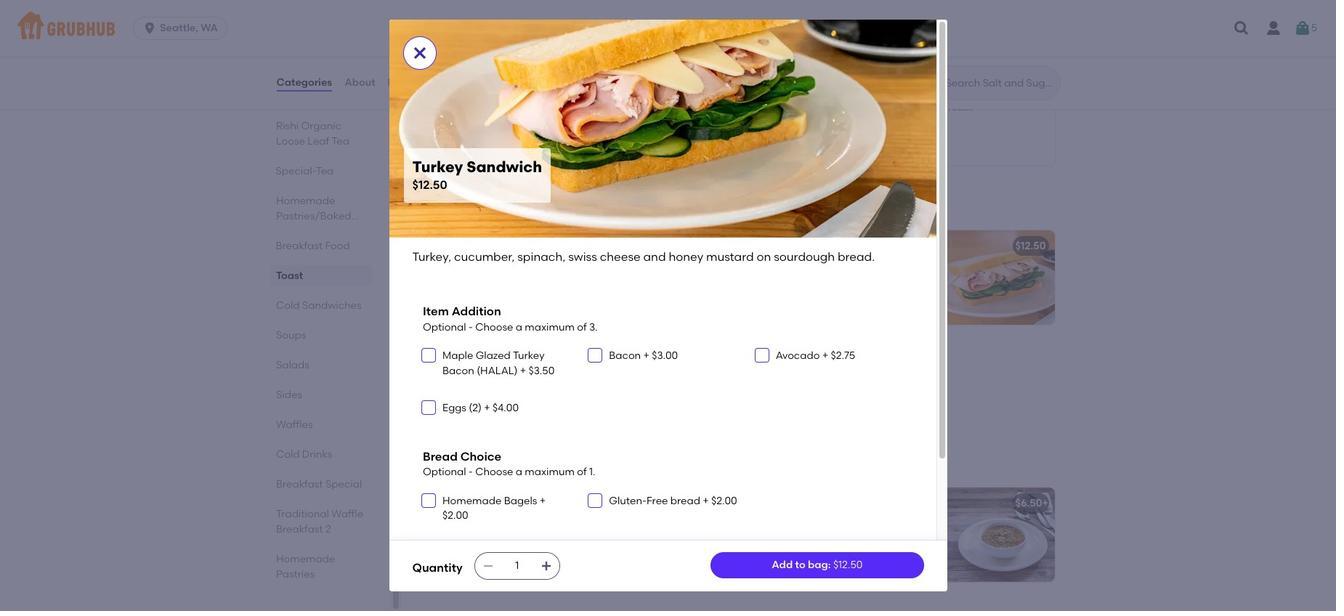 Task type: vqa. For each thing, say whether or not it's contained in the screenshot.
bottommost 'place'
no



Task type: locate. For each thing, give the bounding box(es) containing it.
and down sauteed
[[780, 532, 800, 545]]

on inside homemade hummus served on pita bread with homemade pesto sauce, spinach, cucumbers and tomatoes. a wonderful and filling vegetarian delight!
[[566, 367, 579, 379]]

goat inside homemade apple butter and goat cheese on pullman toast
[[572, 15, 595, 28]]

svg image left maple
[[424, 351, 433, 360]]

and right 'date'
[[858, 15, 878, 28]]

2 vertical spatial turkey
[[513, 350, 545, 362]]

1 vertical spatial bread
[[671, 495, 701, 507]]

cold up blt
[[412, 196, 449, 214]]

3 breakfast from the top
[[276, 523, 323, 536]]

1 horizontal spatial $6.50 +
[[1016, 497, 1049, 509]]

cold left "drinks"
[[276, 448, 299, 461]]

jam right 'date'
[[837, 15, 856, 28]]

$5.25
[[1019, 79, 1046, 91]]

1 vertical spatial bacon
[[443, 365, 475, 377]]

0 horizontal spatial sandwiches
[[302, 299, 361, 312]]

spices inside sauteed veggies, carrots, celery, lentils and spices
[[803, 532, 834, 545]]

seattle, wa button
[[133, 17, 233, 40]]

0 vertical spatial $2.00
[[712, 495, 738, 507]]

1 vertical spatial -
[[469, 466, 473, 479]]

1 horizontal spatial mustard
[[842, 275, 884, 287]]

cold up salads at bottom left
[[276, 299, 299, 312]]

a up bagels
[[516, 466, 523, 479]]

cold sandwiches down 'food'
[[276, 299, 361, 312]]

turkey inside the turkey sandwich $12.50
[[412, 158, 463, 176]]

turkey, down turkey sandwich
[[750, 260, 784, 273]]

0 vertical spatial breakfast
[[276, 240, 323, 252]]

bacon,
[[424, 260, 459, 273]]

1 horizontal spatial cucumber,
[[786, 260, 839, 273]]

1 vertical spatial of
[[577, 466, 587, 479]]

sandwiches down 'food'
[[302, 299, 361, 312]]

homemade for homemade apple butter and goat cheese on pullman toast
[[424, 15, 483, 28]]

tea right leaf
[[331, 135, 349, 148]]

avocado
[[776, 350, 820, 362]]

sandwich inside the turkey sandwich $12.50
[[467, 158, 542, 176]]

0 horizontal spatial cucumber,
[[454, 250, 515, 264]]

0 vertical spatial of
[[577, 321, 587, 334]]

toast down the 'search salt and sugar cafe and bakery' search box
[[947, 101, 973, 113]]

1 optional from the top
[[423, 321, 466, 334]]

svg image
[[424, 351, 433, 360], [591, 351, 600, 360], [424, 496, 433, 505]]

goat right the butter
[[572, 15, 595, 28]]

butter,
[[750, 101, 782, 113]]

lettuce,
[[461, 260, 498, 273]]

bread inside homemade hummus served on pita bread with homemade pesto sauce, spinach, cucumbers and tomatoes. a wonderful and filling vegetarian delight!
[[603, 367, 633, 379]]

spinach, inside homemade hummus served on pita bread with homemade pesto sauce, spinach, cucumbers and tomatoes. a wonderful and filling vegetarian delight!
[[549, 382, 591, 394]]

served
[[531, 367, 564, 379]]

tea
[[331, 135, 349, 148], [316, 165, 334, 177]]

bread choice optional - choose a maximum of 1.
[[423, 450, 596, 479]]

on inside homemade mixed berry jam and goat cheese on pullman toast
[[488, 116, 500, 128]]

soups up tomato
[[412, 453, 459, 472]]

1 vertical spatial sandwiches
[[302, 299, 361, 312]]

breakfast down traditional
[[276, 523, 323, 536]]

homemade inside homemade pastries/baked goods breakfast food
[[276, 195, 335, 207]]

1 horizontal spatial with
[[530, 518, 550, 530]]

choose for choice
[[476, 466, 513, 479]]

$3.50
[[529, 365, 555, 377]]

carrots,
[[837, 518, 875, 530]]

- inside item addition optional - choose a maximum of 3.
[[469, 321, 473, 334]]

a up hummus pesto sandwich
[[516, 321, 523, 334]]

0 vertical spatial with
[[485, 80, 506, 93]]

sauteed
[[750, 518, 791, 530]]

$2.00 inside homemade bagels + $2.00
[[443, 509, 469, 522]]

toast up the 'search salt and sugar cafe and bakery' search box
[[1002, 15, 1028, 28]]

0 horizontal spatial goat
[[424, 116, 448, 128]]

1 vertical spatial optional
[[423, 466, 466, 479]]

optional inside bread choice optional - choose a maximum of 1.
[[423, 466, 466, 479]]

tea inside rishi organic loose leaf tea
[[331, 135, 349, 148]]

5
[[1312, 22, 1318, 34]]

spices right soup
[[553, 518, 584, 530]]

1 vertical spatial $2.00
[[443, 509, 469, 522]]

maple glazed turkey bacon (halal)
[[443, 350, 545, 377]]

0 horizontal spatial bacon
[[443, 365, 475, 377]]

bread up cucumbers
[[603, 367, 633, 379]]

item
[[423, 305, 449, 319]]

svg image up pita
[[591, 351, 600, 360]]

honey right sourdough.
[[669, 250, 704, 264]]

turkey inside "maple glazed turkey bacon (halal)"
[[513, 350, 545, 362]]

1 horizontal spatial $2.00
[[712, 495, 738, 507]]

2 vertical spatial breakfast
[[276, 523, 323, 536]]

goat down mixed
[[424, 116, 448, 128]]

a inside item addition optional - choose a maximum of 3.
[[516, 321, 523, 334]]

tea down leaf
[[316, 165, 334, 177]]

1 breakfast from the top
[[276, 240, 323, 252]]

goat
[[509, 80, 534, 93]]

1 vertical spatial turkey
[[750, 240, 782, 252]]

homemade for homemade pastries
[[276, 553, 335, 566]]

sugar
[[859, 101, 887, 113]]

homemade up homemade
[[424, 367, 483, 379]]

and down cheese
[[568, 101, 587, 113]]

0 vertical spatial honey
[[669, 250, 704, 264]]

cinnamon
[[750, 80, 802, 93]]

2 optional from the top
[[423, 466, 466, 479]]

toast inside homemade mixed berry jam and goat cheese on pullman toast
[[545, 116, 572, 128]]

1 a from the top
[[516, 321, 523, 334]]

svg image up ​chunky
[[424, 496, 433, 505]]

goods
[[276, 225, 308, 238]]

0 vertical spatial $12.50
[[412, 178, 447, 192]]

bacon down maple
[[443, 365, 475, 377]]

0 horizontal spatial $2.00
[[443, 509, 469, 522]]

apple
[[486, 15, 514, 28]]

goat for butter
[[572, 15, 595, 28]]

1 horizontal spatial sandwiches
[[453, 196, 545, 214]]

0 vertical spatial sourdough
[[774, 250, 835, 264]]

hummus
[[424, 346, 468, 359]]

cheese inside homemade mixed berry jam and goat cheese on pullman toast
[[450, 116, 485, 128]]

0 vertical spatial tea
[[331, 135, 349, 148]]

breakfast down "goods"
[[276, 240, 323, 252]]

and inside homemade date jam and goat cheese on pullman toast button
[[858, 15, 878, 28]]

1 vertical spatial a
[[516, 466, 523, 479]]

- down 'addition'
[[469, 321, 473, 334]]

bacon + $3.00
[[609, 350, 678, 362]]

0 horizontal spatial with
[[485, 80, 506, 93]]

svg image
[[1234, 20, 1251, 37], [1294, 20, 1312, 37], [143, 21, 157, 36], [411, 44, 428, 62], [758, 351, 767, 360], [424, 403, 433, 412], [591, 496, 600, 505], [482, 560, 494, 572], [541, 560, 552, 572]]

bacon, lettuce, tomato, and mayo on sourdough.
[[424, 260, 665, 273]]

bread. right turkey sandwich
[[838, 250, 875, 264]]

bacon up cucumbers
[[609, 350, 641, 362]]

cold sandwiches
[[412, 196, 545, 214], [276, 299, 361, 312]]

0 horizontal spatial spices
[[553, 518, 584, 530]]

cold
[[412, 196, 449, 214], [276, 299, 299, 312], [276, 448, 299, 461]]

reviews
[[388, 76, 428, 89]]

1 horizontal spatial cold sandwiches
[[412, 196, 545, 214]]

pullman
[[650, 15, 690, 28], [959, 15, 999, 28], [904, 101, 944, 113], [503, 116, 543, 128]]

0 horizontal spatial mustard
[[706, 250, 754, 264]]

maximum inside bread choice optional - choose a maximum of 1.
[[525, 466, 575, 479]]

tomato soup
[[424, 497, 490, 509]]

$2.00 right free
[[712, 495, 738, 507]]

$2.00 down tomato soup
[[443, 509, 469, 522]]

- inside bread choice optional - choose a maximum of 1.
[[469, 466, 473, 479]]

2 of from the top
[[577, 466, 587, 479]]

2 horizontal spatial turkey
[[750, 240, 782, 252]]

seattle, wa
[[160, 22, 218, 34]]

swiss
[[569, 250, 597, 264], [885, 260, 910, 273]]

0 horizontal spatial turkey,
[[412, 250, 451, 264]]

0 horizontal spatial $12.50
[[412, 178, 447, 192]]

homemade up tomato
[[443, 495, 502, 507]]

of inside item addition optional - choose a maximum of 3.
[[577, 321, 587, 334]]

1 vertical spatial jam
[[546, 101, 565, 113]]

1 maximum from the top
[[525, 321, 575, 334]]

homemade inside homemade hummus served on pita bread with homemade pesto sauce, spinach, cucumbers and tomatoes. a wonderful and filling vegetarian delight!
[[424, 367, 483, 379]]

with right soup
[[530, 518, 550, 530]]

1 - from the top
[[469, 321, 473, 334]]

mixed berry with goat cheese image
[[620, 71, 729, 165]]

maximum left 3.
[[525, 321, 575, 334]]

turkey, cucumber, spinach, swiss cheese and honey mustard on sourdough bread.
[[412, 250, 875, 264], [750, 260, 910, 302]]

0 horizontal spatial turkey
[[412, 158, 463, 176]]

0 vertical spatial cold
[[412, 196, 449, 214]]

homemade inside homemade apple butter and goat cheese on pullman toast
[[424, 15, 483, 28]]

2 horizontal spatial with
[[636, 367, 656, 379]]

0 horizontal spatial soups
[[276, 329, 306, 342]]

rishi
[[276, 120, 298, 132]]

homemade inside homemade bagels + $2.00
[[443, 495, 502, 507]]

breakfast up traditional
[[276, 478, 323, 491]]

waffle
[[331, 508, 363, 520]]

soups up salads at bottom left
[[276, 329, 306, 342]]

1 horizontal spatial $12.50
[[834, 559, 863, 571]]

1 vertical spatial spices
[[803, 532, 834, 545]]

2 a from the top
[[516, 466, 523, 479]]

cheese
[[537, 80, 574, 93]]

search icon image
[[923, 74, 940, 92]]

0 vertical spatial -
[[469, 321, 473, 334]]

0 vertical spatial jam
[[837, 15, 856, 28]]

cream
[[608, 518, 640, 530]]

choose inside item addition optional - choose a maximum of 3.
[[476, 321, 513, 334]]

of inside bread choice optional - choose a maximum of 1.
[[577, 466, 587, 479]]

homemade
[[424, 15, 483, 28], [750, 15, 809, 28], [424, 101, 483, 113], [276, 195, 335, 207], [424, 367, 483, 379], [443, 495, 502, 507], [276, 553, 335, 566]]

$2.75
[[831, 350, 856, 362]]

sandwich for turkey sandwich
[[785, 240, 834, 252]]

choose inside bread choice optional - choose a maximum of 1.
[[476, 466, 513, 479]]

goat right 'date'
[[880, 15, 904, 28]]

1 horizontal spatial $6.50
[[1016, 497, 1043, 509]]

with up the mixed
[[485, 80, 506, 93]]

1 vertical spatial bread.
[[805, 290, 838, 302]]

maximum
[[525, 321, 575, 334], [525, 466, 575, 479]]

1 horizontal spatial spices
[[803, 532, 834, 545]]

1 horizontal spatial honey
[[810, 275, 840, 287]]

turkey for turkey sandwich $12.50
[[412, 158, 463, 176]]

1 horizontal spatial turkey,
[[750, 260, 784, 273]]

1 vertical spatial maximum
[[525, 466, 575, 479]]

cucumber, down turkey sandwich
[[786, 260, 839, 273]]

homemade up pastries/baked
[[276, 195, 335, 207]]

0 vertical spatial bread
[[603, 367, 633, 379]]

1 horizontal spatial bacon
[[609, 350, 641, 362]]

2 choose from the top
[[476, 466, 513, 479]]

soups
[[276, 329, 306, 342], [412, 453, 459, 472]]

delight!
[[645, 397, 682, 409]]

0 vertical spatial turkey
[[412, 158, 463, 176]]

1 horizontal spatial goat
[[572, 15, 595, 28]]

0 vertical spatial a
[[516, 321, 523, 334]]

bagels
[[504, 495, 537, 507]]

2 vertical spatial $12.50
[[834, 559, 863, 571]]

maximum up bagels
[[525, 466, 575, 479]]

mixed berry with goat cheese
[[424, 80, 574, 93]]

choose for addition
[[476, 321, 513, 334]]

maple
[[443, 350, 473, 362]]

homemade apple butter and goat cheese on pullman toast
[[424, 15, 690, 42]]

bacon
[[609, 350, 641, 362], [443, 365, 475, 377]]

1 vertical spatial breakfast
[[276, 478, 323, 491]]

choose down 'addition'
[[476, 321, 513, 334]]

bread right free
[[671, 495, 701, 507]]

turkey, left lettuce,
[[412, 250, 451, 264]]

and
[[550, 15, 569, 28], [858, 15, 878, 28], [568, 101, 587, 113], [837, 101, 856, 113], [644, 250, 666, 264], [542, 260, 562, 273], [788, 275, 807, 287], [651, 382, 671, 394], [538, 397, 558, 409], [586, 518, 606, 530], [780, 532, 800, 545]]

item addition optional - choose a maximum of 3.
[[423, 305, 598, 334]]

with down bacon + $3.00
[[636, 367, 656, 379]]

soup
[[503, 518, 527, 530]]

1 of from the top
[[577, 321, 587, 334]]

homemade
[[424, 382, 482, 394]]

optional down bread
[[423, 466, 466, 479]]

avocado + $2.75
[[776, 350, 856, 362]]

1 choose from the top
[[476, 321, 513, 334]]

homemade inside homemade mixed berry jam and goat cheese on pullman toast
[[424, 101, 483, 113]]

with
[[485, 80, 506, 93], [636, 367, 656, 379], [530, 518, 550, 530]]

sandwich for blt sandwich
[[445, 240, 494, 252]]

2 vertical spatial with
[[530, 518, 550, 530]]

cucumber, right blt
[[454, 250, 515, 264]]

tomato
[[424, 497, 462, 509]]

2 - from the top
[[469, 466, 473, 479]]

turkey,
[[412, 250, 451, 264], [750, 260, 784, 273]]

0 vertical spatial maximum
[[525, 321, 575, 334]]

maximum for choice
[[525, 466, 575, 479]]

toast up mixed
[[424, 30, 451, 42]]

1 horizontal spatial jam
[[837, 15, 856, 28]]

seattle,
[[160, 22, 198, 34]]

main navigation navigation
[[0, 0, 1337, 57]]

sandwiches down the turkey sandwich $12.50
[[453, 196, 545, 214]]

svg image for item addition
[[424, 351, 433, 360]]

homemade for homemade pastries/baked goods breakfast food
[[276, 195, 335, 207]]

homemade left apple
[[424, 15, 483, 28]]

optional
[[423, 321, 466, 334], [423, 466, 466, 479]]

and right the butter
[[550, 15, 569, 28]]

homemade apple butter and goat cheese on pullman toast button
[[415, 0, 729, 59]]

2 horizontal spatial goat
[[880, 15, 904, 28]]

and left mayo
[[542, 260, 562, 273]]

$6.50
[[690, 496, 716, 508], [1016, 497, 1043, 509]]

homemade down mixed
[[424, 101, 483, 113]]

0 horizontal spatial jam
[[546, 101, 565, 113]]

1 vertical spatial with
[[636, 367, 656, 379]]

and left "$11.25"
[[644, 250, 666, 264]]

homemade for homemade hummus served on pita bread with homemade pesto sauce, spinach, cucumbers and tomatoes. a wonderful and filling vegetarian delight!
[[424, 367, 483, 379]]

spices
[[553, 518, 584, 530], [803, 532, 834, 545]]

honey down turkey sandwich
[[810, 275, 840, 287]]

of left 1.
[[577, 466, 587, 479]]

toast down cheese
[[545, 116, 572, 128]]

addition
[[452, 305, 501, 319]]

traditional waffle breakfast 2
[[276, 508, 363, 536]]

a inside bread choice optional - choose a maximum of 1.
[[516, 466, 523, 479]]

turkey
[[412, 158, 463, 176], [750, 240, 782, 252], [513, 350, 545, 362]]

optional down item
[[423, 321, 466, 334]]

0 horizontal spatial bread
[[603, 367, 633, 379]]

pullman inside homemade mixed berry jam and goat cheese on pullman toast
[[503, 116, 543, 128]]

1 vertical spatial choose
[[476, 466, 513, 479]]

choose down the choice
[[476, 466, 513, 479]]

maximum inside item addition optional - choose a maximum of 3.
[[525, 321, 575, 334]]

0 vertical spatial cold sandwiches
[[412, 196, 545, 214]]

sandwiches
[[453, 196, 545, 214], [302, 299, 361, 312]]

2 maximum from the top
[[525, 466, 575, 479]]

1 vertical spatial soups
[[412, 453, 459, 472]]

homemade left 'date'
[[750, 15, 809, 28]]

optional inside item addition optional - choose a maximum of 3.
[[423, 321, 466, 334]]

svg image inside 5 button
[[1294, 20, 1312, 37]]

cheese
[[598, 15, 633, 28], [906, 15, 942, 28], [450, 116, 485, 128], [600, 250, 641, 264], [750, 275, 785, 287]]

0 vertical spatial sandwiches
[[453, 196, 545, 214]]

pullman inside homemade apple butter and goat cheese on pullman toast
[[650, 15, 690, 28]]

of left 3.
[[577, 321, 587, 334]]

homemade up the 'pastries'
[[276, 553, 335, 566]]

jam down cheese
[[546, 101, 565, 113]]

butter, cinnamon and sugar on pullman toast
[[750, 101, 973, 113]]

cold sandwiches down the turkey sandwich $12.50
[[412, 196, 545, 214]]

- down the choice
[[469, 466, 473, 479]]

pullman inside homemade date jam and goat cheese on pullman toast button
[[959, 15, 999, 28]]

special-
[[276, 165, 316, 177]]

0 horizontal spatial cold sandwiches
[[276, 299, 361, 312]]

0 vertical spatial choose
[[476, 321, 513, 334]]

1 horizontal spatial turkey
[[513, 350, 545, 362]]

0 vertical spatial optional
[[423, 321, 466, 334]]

spices down veggies,
[[803, 532, 834, 545]]

bread. down turkey sandwich
[[805, 290, 838, 302]]

blt
[[424, 240, 442, 252]]

berry
[[456, 80, 483, 93]]

1 vertical spatial $12.50
[[1016, 240, 1046, 252]]

a
[[477, 397, 484, 409]]

waffles
[[276, 419, 313, 431]]

2 horizontal spatial $12.50
[[1016, 240, 1046, 252]]



Task type: describe. For each thing, give the bounding box(es) containing it.
cinnamon toast
[[750, 80, 831, 93]]

and inside homemade apple butter and goat cheese on pullman toast
[[550, 15, 569, 28]]

1 vertical spatial sourdough
[[750, 290, 803, 302]]

celery,
[[877, 518, 909, 530]]

sides
[[276, 389, 302, 401]]

add
[[772, 559, 793, 571]]

cinnamon
[[784, 101, 834, 113]]

rishi organic loose leaf tea
[[276, 120, 349, 148]]

special-tea
[[276, 165, 334, 177]]

pesto
[[471, 346, 499, 359]]

about button
[[344, 57, 376, 109]]

toast down "goods"
[[276, 270, 303, 282]]

$4.00
[[493, 402, 519, 414]]

filling
[[560, 397, 586, 409]]

categories button
[[276, 57, 333, 109]]

leaf
[[307, 135, 329, 148]]

homemade date jam and goat cheese on pullman toast
[[750, 15, 1028, 28]]

turkey for turkey sandwich
[[750, 240, 782, 252]]

$5.50
[[694, 80, 721, 93]]

- for choice
[[469, 466, 473, 479]]

choice
[[461, 450, 502, 464]]

1.
[[589, 466, 596, 479]]

of for choice
[[577, 466, 587, 479]]

and down sauce,
[[538, 397, 558, 409]]

pita
[[581, 367, 601, 379]]

tomato
[[464, 518, 501, 530]]

breakfast inside the traditional waffle breakfast 2
[[276, 523, 323, 536]]

homemade for homemade date jam and goat cheese on pullman toast
[[750, 15, 809, 28]]

traditional
[[276, 508, 329, 520]]

toast inside homemade apple butter and goat cheese on pullman toast
[[424, 30, 451, 42]]

1 horizontal spatial swiss
[[885, 260, 910, 273]]

pesto
[[484, 382, 512, 394]]

mayo
[[564, 260, 592, 273]]

sauce,
[[514, 382, 547, 394]]

homemade for homemade mixed berry jam and goat cheese on pullman toast
[[424, 101, 483, 113]]

homemade pastries/baked goods breakfast food
[[276, 195, 351, 252]]

homemade bagels + $2.00
[[443, 495, 546, 522]]

vegetarian
[[589, 397, 642, 409]]

homemade pastries
[[276, 553, 335, 581]]

2 breakfast from the top
[[276, 478, 323, 491]]

breakfast special
[[276, 478, 362, 491]]

$12.50 inside the turkey sandwich $12.50
[[412, 178, 447, 192]]

and inside homemade mixed berry jam and goat cheese on pullman toast
[[568, 101, 587, 113]]

bacon inside "maple glazed turkey bacon (halal)"
[[443, 365, 475, 377]]

eggs
[[443, 402, 467, 414]]

0 vertical spatial bread.
[[838, 250, 875, 264]]

jam inside button
[[837, 15, 856, 28]]

add to bag: $12.50
[[772, 559, 863, 571]]

0 horizontal spatial honey
[[669, 250, 704, 264]]

eggs (2) + $4.00
[[443, 402, 519, 414]]

categories
[[277, 76, 332, 89]]

1 vertical spatial honey
[[810, 275, 840, 287]]

and down turkey sandwich
[[788, 275, 807, 287]]

with inside homemade hummus served on pita bread with homemade pesto sauce, spinach, cucumbers and tomatoes. a wonderful and filling vegetarian delight!
[[636, 367, 656, 379]]

and inside sauteed veggies, carrots, celery, lentils and spices
[[780, 532, 800, 545]]

0 vertical spatial soups
[[276, 329, 306, 342]]

butter
[[517, 15, 547, 28]]

salads
[[276, 359, 309, 371]]

special
[[325, 478, 362, 491]]

​chunky
[[424, 518, 462, 530]]

wa
[[201, 22, 218, 34]]

and up delight!
[[651, 382, 671, 394]]

0 vertical spatial bacon
[[609, 350, 641, 362]]

food
[[325, 240, 350, 252]]

sourdough.
[[610, 260, 665, 273]]

bag:
[[808, 559, 831, 571]]

optional for bread
[[423, 466, 466, 479]]

+ inside homemade bagels + $2.00
[[540, 495, 546, 507]]

optional for item
[[423, 321, 466, 334]]

1 horizontal spatial soups
[[412, 453, 459, 472]]

0 horizontal spatial swiss
[[569, 250, 597, 264]]

1 horizontal spatial bread
[[671, 495, 701, 507]]

hummus pesto sandwich
[[424, 346, 550, 359]]

blt sandwich
[[424, 240, 494, 252]]

gluten-
[[609, 495, 647, 507]]

0 vertical spatial spices
[[553, 518, 584, 530]]

date
[[811, 15, 835, 28]]

a for addition
[[516, 321, 523, 334]]

lentil soup image
[[946, 488, 1055, 582]]

sandwich for turkey sandwich $12.50
[[467, 158, 542, 176]]

- for addition
[[469, 321, 473, 334]]

Search Salt and Sugar Cafe and Bakery search field
[[945, 76, 1056, 90]]

1 vertical spatial tea
[[316, 165, 334, 177]]

homemade mixed berry jam and goat cheese on pullman toast
[[424, 101, 587, 128]]

tomato,
[[501, 260, 540, 273]]

cold drinks
[[276, 448, 332, 461]]

2 vertical spatial cold
[[276, 448, 299, 461]]

1 vertical spatial cold
[[276, 299, 299, 312]]

svg image inside seattle, wa button
[[143, 21, 157, 36]]

to
[[796, 559, 806, 571]]

0 vertical spatial mustard
[[706, 250, 754, 264]]

tomatoes.
[[424, 397, 474, 409]]

veggies,
[[794, 518, 834, 530]]

lentils
[[750, 532, 778, 545]]

and left cream
[[586, 518, 606, 530]]

(2)
[[469, 402, 482, 414]]

​chunky tomato soup with spices and cream
[[424, 518, 640, 530]]

3.
[[589, 321, 598, 334]]

5 button
[[1294, 15, 1318, 41]]

about
[[345, 76, 375, 89]]

homemade for homemade bagels + $2.00
[[443, 495, 502, 507]]

svg image for bread choice
[[424, 496, 433, 505]]

free
[[647, 495, 668, 507]]

goat for jam
[[880, 15, 904, 28]]

organic
[[301, 120, 341, 132]]

sauteed veggies, carrots, celery, lentils and spices
[[750, 518, 909, 545]]

pastries
[[276, 568, 315, 581]]

$3.00
[[652, 350, 678, 362]]

$11.25
[[692, 238, 720, 251]]

soup
[[465, 497, 490, 509]]

Input item quantity number field
[[501, 553, 533, 579]]

mixed
[[486, 101, 516, 113]]

bread
[[423, 450, 458, 464]]

gluten-free bread + $2.00
[[609, 495, 738, 507]]

goat inside homemade mixed berry jam and goat cheese on pullman toast
[[424, 116, 448, 128]]

maximum for addition
[[525, 321, 575, 334]]

breakfast inside homemade pastries/baked goods breakfast food
[[276, 240, 323, 252]]

1 vertical spatial mustard
[[842, 275, 884, 287]]

reviews button
[[387, 57, 429, 109]]

pastries/baked
[[276, 210, 351, 222]]

jam inside homemade mixed berry jam and goat cheese on pullman toast
[[546, 101, 565, 113]]

of for addition
[[577, 321, 587, 334]]

turkey sandwich $12.50
[[412, 158, 542, 192]]

0 horizontal spatial $6.50 +
[[690, 496, 722, 508]]

a for choice
[[516, 466, 523, 479]]

0 horizontal spatial $6.50
[[690, 496, 716, 508]]

loose
[[276, 135, 305, 148]]

cheese inside homemade apple butter and goat cheese on pullman toast
[[598, 15, 633, 28]]

turkey sandwich image
[[946, 230, 1055, 325]]

drinks
[[302, 448, 332, 461]]

on inside homemade apple butter and goat cheese on pullman toast
[[635, 15, 648, 28]]

toast up cinnamon
[[804, 80, 831, 93]]

1 vertical spatial cold sandwiches
[[276, 299, 361, 312]]

and left "sugar" on the top right
[[837, 101, 856, 113]]



